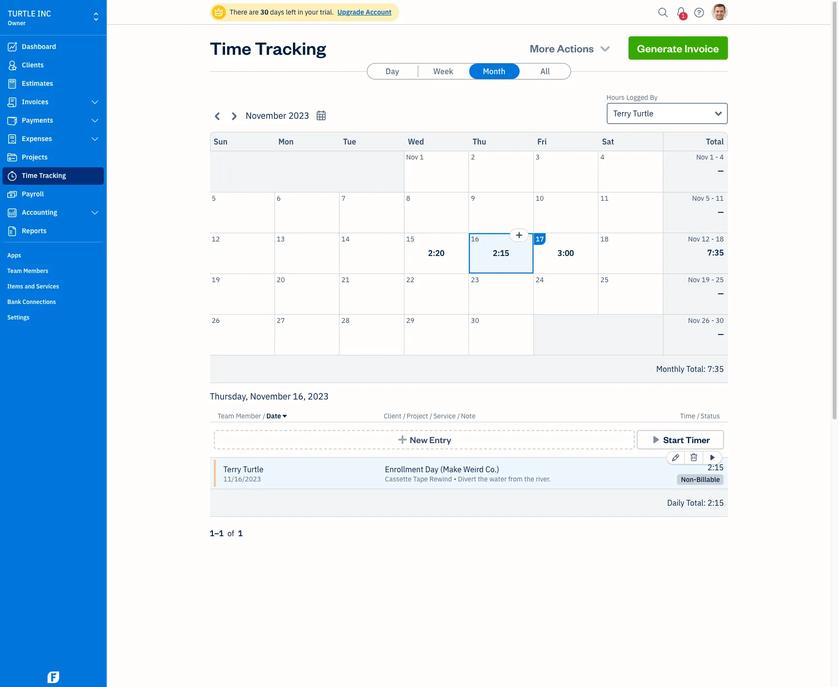 Task type: locate. For each thing, give the bounding box(es) containing it.
upgrade account link
[[336, 8, 392, 16]]

1 vertical spatial turtle
[[243, 465, 264, 475]]

team for team members
[[7, 267, 22, 275]]

0 horizontal spatial 5
[[212, 194, 216, 203]]

0 vertical spatial day
[[386, 66, 399, 76]]

chevron large down image down estimates link
[[91, 99, 99, 106]]

12
[[212, 235, 220, 243], [702, 235, 710, 243]]

by
[[650, 93, 658, 102]]

7:35 inside nov 12 - 18 7:35
[[708, 248, 724, 257]]

1 vertical spatial day
[[425, 465, 439, 475]]

turtle
[[633, 109, 654, 118], [243, 465, 264, 475]]

- inside nov 5 - 11 —
[[712, 194, 714, 203]]

25 down nov 12 - 18 7:35
[[716, 275, 724, 284]]

payroll link
[[2, 186, 104, 203]]

time down there
[[210, 36, 251, 59]]

turtle up the 11/16/2023
[[243, 465, 264, 475]]

search image
[[656, 5, 671, 20]]

19 down nov 12 - 18 7:35
[[702, 275, 710, 284]]

— up monthly total : 7:35
[[718, 329, 724, 339]]

1 horizontal spatial 18
[[716, 235, 724, 243]]

2 11 from the left
[[716, 194, 724, 203]]

11 down 4 button
[[601, 194, 609, 203]]

18 down nov 5 - 11 — at the top right of the page
[[716, 235, 724, 243]]

0 horizontal spatial terry
[[223, 465, 241, 475]]

- for nov 5 - 11 —
[[712, 194, 714, 203]]

3 button
[[534, 151, 598, 192]]

0 horizontal spatial tracking
[[39, 171, 66, 180]]

1 26 from the left
[[212, 316, 220, 325]]

0 vertical spatial 7:35
[[708, 248, 724, 257]]

12 down 5 button in the top of the page
[[212, 235, 220, 243]]

team for team member /
[[218, 412, 234, 421]]

4 — from the top
[[718, 329, 724, 339]]

terry inside terry turtle dropdown button
[[614, 109, 631, 118]]

dashboard link
[[2, 38, 104, 56]]

nov inside nov 1 - 4 —
[[697, 153, 709, 162]]

— inside nov 1 - 4 —
[[718, 166, 724, 176]]

0 horizontal spatial day
[[386, 66, 399, 76]]

project image
[[6, 153, 18, 163]]

2 18 from the left
[[716, 235, 724, 243]]

estimate image
[[6, 79, 18, 89]]

chevron large down image for payments
[[91, 117, 99, 125]]

nov inside nov 12 - 18 7:35
[[688, 235, 700, 243]]

1 horizontal spatial terry
[[614, 109, 631, 118]]

- inside the nov 19 - 25 —
[[712, 275, 714, 284]]

turtle inside dropdown button
[[633, 109, 654, 118]]

:
[[704, 364, 706, 374], [704, 498, 706, 508]]

days
[[270, 8, 284, 16]]

clients link
[[2, 57, 104, 74]]

nov inside nov 26 - 30 —
[[688, 316, 700, 325]]

12 down nov 5 - 11 — at the top right of the page
[[702, 235, 710, 243]]

7:35
[[708, 248, 724, 257], [708, 364, 724, 374]]

2:15 up "billable"
[[708, 463, 724, 473]]

0 horizontal spatial 18
[[601, 235, 609, 243]]

30 right 'are'
[[260, 8, 269, 16]]

resume image
[[709, 452, 717, 464]]

2 12 from the left
[[702, 235, 710, 243]]

- inside nov 1 - 4 —
[[716, 153, 719, 162]]

/
[[263, 412, 266, 421], [403, 412, 406, 421], [430, 412, 433, 421], [458, 412, 460, 421], [697, 412, 700, 421]]

team down thursday,
[[218, 412, 234, 421]]

2 : from the top
[[704, 498, 706, 508]]

0 horizontal spatial time tracking
[[22, 171, 66, 180]]

2 26 from the left
[[702, 316, 710, 325]]

time tracking link
[[2, 167, 104, 185]]

/ left status
[[697, 412, 700, 421]]

1 down "wed"
[[420, 153, 424, 162]]

1 vertical spatial chevron large down image
[[91, 209, 99, 217]]

terry up the 11/16/2023
[[223, 465, 241, 475]]

turtle inside terry turtle 11/16/2023
[[243, 465, 264, 475]]

30 down 23 button
[[471, 316, 479, 325]]

0 horizontal spatial 19
[[212, 275, 220, 284]]

18 down 11 button
[[601, 235, 609, 243]]

25 down 18 button
[[601, 275, 609, 284]]

nov inside the nov 19 - 25 —
[[688, 275, 700, 284]]

21
[[342, 275, 350, 284]]

(
[[441, 465, 443, 475]]

note
[[461, 412, 476, 421]]

2 vertical spatial time
[[680, 412, 696, 421]]

1 chevron large down image from the top
[[91, 99, 99, 106]]

nov down nov 12 - 18 7:35
[[688, 275, 700, 284]]

1 the from the left
[[478, 475, 488, 484]]

1 inside nov 1 - 4 —
[[710, 153, 714, 162]]

0 vertical spatial terry
[[614, 109, 631, 118]]

2 chevron large down image from the top
[[91, 135, 99, 143]]

terry for terry turtle 11/16/2023
[[223, 465, 241, 475]]

1 horizontal spatial 19
[[702, 275, 710, 284]]

chevron large down image for expenses
[[91, 135, 99, 143]]

november up date at left
[[250, 391, 291, 402]]

1 18 from the left
[[601, 235, 609, 243]]

/ left date at left
[[263, 412, 266, 421]]

nov down nov 1 - 4 —
[[693, 194, 704, 203]]

1 inside button
[[420, 153, 424, 162]]

— up nov 12 - 18 7:35
[[718, 207, 724, 217]]

items and services
[[7, 283, 59, 290]]

4 inside nov 1 - 4 —
[[720, 153, 724, 162]]

connections
[[22, 298, 56, 306]]

1 horizontal spatial the
[[525, 475, 535, 484]]

november
[[246, 110, 286, 121], [250, 391, 291, 402]]

2 / from the left
[[403, 412, 406, 421]]

2 the from the left
[[525, 475, 535, 484]]

7:35 up the nov 19 - 25 —
[[708, 248, 724, 257]]

1 horizontal spatial 4
[[720, 153, 724, 162]]

0 horizontal spatial team
[[7, 267, 22, 275]]

nov inside button
[[406, 153, 418, 162]]

1 vertical spatial terry
[[223, 465, 241, 475]]

start timer button
[[637, 430, 724, 450]]

1 chevron large down image from the top
[[91, 117, 99, 125]]

time tracking down projects 'link'
[[22, 171, 66, 180]]

2 — from the top
[[718, 207, 724, 217]]

team down apps at the top left
[[7, 267, 22, 275]]

12 inside button
[[212, 235, 220, 243]]

1 vertical spatial team
[[218, 412, 234, 421]]

nov down "wed"
[[406, 153, 418, 162]]

— for nov 19 - 25 —
[[718, 288, 724, 298]]

25 inside button
[[601, 275, 609, 284]]

: right monthly
[[704, 364, 706, 374]]

3:00
[[558, 248, 574, 258]]

0 horizontal spatial 25
[[601, 275, 609, 284]]

total for monthly total
[[687, 364, 704, 374]]

/ left service
[[430, 412, 433, 421]]

nov 1 - 4 —
[[697, 153, 724, 176]]

reports
[[22, 227, 47, 235]]

1 vertical spatial 2:15
[[708, 463, 724, 473]]

total right monthly
[[687, 364, 704, 374]]

0 vertical spatial chevron large down image
[[91, 117, 99, 125]]

— inside the nov 19 - 25 —
[[718, 288, 724, 298]]

1 horizontal spatial turtle
[[633, 109, 654, 118]]

total up nov 1 - 4 —
[[706, 137, 724, 147]]

0 horizontal spatial the
[[478, 475, 488, 484]]

9 button
[[469, 192, 534, 233]]

0 horizontal spatial 11
[[601, 194, 609, 203]]

2023 left choose a date image
[[289, 110, 310, 121]]

invoice
[[685, 41, 719, 55]]

2 horizontal spatial 30
[[716, 316, 724, 325]]

1 4 from the left
[[601, 153, 605, 162]]

1 vertical spatial time
[[22, 171, 37, 180]]

estimates
[[22, 79, 53, 88]]

1 horizontal spatial 30
[[471, 316, 479, 325]]

0 vertical spatial 2:15
[[493, 248, 510, 258]]

1 vertical spatial time tracking
[[22, 171, 66, 180]]

0 vertical spatial total
[[706, 137, 724, 147]]

time tracking down days
[[210, 36, 326, 59]]

2:15 inside the 2:15 non-billable
[[708, 463, 724, 473]]

1 horizontal spatial 26
[[702, 316, 710, 325]]

owner
[[8, 19, 26, 27]]

plus image
[[397, 435, 408, 445]]

november right next month image on the left top
[[246, 110, 286, 121]]

enrollment
[[385, 465, 424, 475]]

nov down the nov 19 - 25 —
[[688, 316, 700, 325]]

30 down the nov 19 - 25 —
[[716, 316, 724, 325]]

1 — from the top
[[718, 166, 724, 176]]

client image
[[6, 61, 18, 70]]

status link
[[701, 412, 720, 421]]

sun
[[214, 137, 228, 147]]

1 vertical spatial total
[[687, 364, 704, 374]]

0 horizontal spatial 12
[[212, 235, 220, 243]]

— up nov 5 - 11 — at the top right of the page
[[718, 166, 724, 176]]

the
[[478, 475, 488, 484], [525, 475, 535, 484]]

1 left go to help icon
[[682, 12, 685, 19]]

sat
[[602, 137, 614, 147]]

2 5 from the left
[[706, 194, 710, 203]]

0 horizontal spatial time
[[22, 171, 37, 180]]

2023 right 16,
[[308, 391, 329, 402]]

the down co.
[[478, 475, 488, 484]]

tape
[[413, 475, 428, 484]]

/ right the client on the bottom
[[403, 412, 406, 421]]

chevron large down image up reports link
[[91, 209, 99, 217]]

nov down nov 5 - 11 — at the top right of the page
[[688, 235, 700, 243]]

0 vertical spatial team
[[7, 267, 22, 275]]

delete image
[[690, 452, 698, 464]]

19 button
[[210, 274, 274, 314]]

8
[[406, 194, 410, 203]]

terry for terry turtle
[[614, 109, 631, 118]]

13 button
[[275, 233, 339, 273]]

turtle down logged
[[633, 109, 654, 118]]

timer image
[[6, 171, 18, 181]]

1 vertical spatial :
[[704, 498, 706, 508]]

time left status link
[[680, 412, 696, 421]]

1 horizontal spatial 12
[[702, 235, 710, 243]]

— for nov 1 - 4 —
[[718, 166, 724, 176]]

1 horizontal spatial 11
[[716, 194, 724, 203]]

- for nov 26 - 30 —
[[712, 316, 714, 325]]

2 4 from the left
[[720, 153, 724, 162]]

team inside team members link
[[7, 267, 22, 275]]

2:20
[[428, 248, 445, 258]]

0 vertical spatial tracking
[[255, 36, 326, 59]]

26 inside 26 "button"
[[212, 316, 220, 325]]

nov up nov 5 - 11 — at the top right of the page
[[697, 153, 709, 162]]

- inside nov 12 - 18 7:35
[[712, 235, 714, 243]]

main element
[[0, 0, 131, 688]]

terry down 'hours'
[[614, 109, 631, 118]]

thursday, november 16, 2023
[[210, 391, 329, 402]]

1 12 from the left
[[212, 235, 220, 243]]

in
[[298, 8, 303, 16]]

11 down nov 1 - 4 —
[[716, 194, 724, 203]]

tracking inside main element
[[39, 171, 66, 180]]

total right 'daily'
[[687, 498, 704, 508]]

1 button
[[674, 2, 689, 22]]

4
[[601, 153, 605, 162], [720, 153, 724, 162]]

12 inside nov 12 - 18 7:35
[[702, 235, 710, 243]]

1 19 from the left
[[212, 275, 220, 284]]

tue
[[343, 137, 356, 147]]

3 / from the left
[[430, 412, 433, 421]]

water
[[490, 475, 507, 484]]

left
[[286, 8, 296, 16]]

2:15 down 9 button
[[493, 248, 510, 258]]

generate invoice
[[637, 41, 719, 55]]

chevron large down image inside invoices link
[[91, 99, 99, 106]]

0 vertical spatial :
[[704, 364, 706, 374]]

and
[[25, 283, 35, 290]]

chevron large down image for invoices
[[91, 99, 99, 106]]

14 button
[[340, 233, 404, 273]]

0 horizontal spatial 26
[[212, 316, 220, 325]]

nov inside nov 5 - 11 —
[[693, 194, 704, 203]]

tracking down left on the left top
[[255, 36, 326, 59]]

1 horizontal spatial team
[[218, 412, 234, 421]]

— inside nov 26 - 30 —
[[718, 329, 724, 339]]

1 vertical spatial tracking
[[39, 171, 66, 180]]

terry inside terry turtle 11/16/2023
[[223, 465, 241, 475]]

1 : from the top
[[704, 364, 706, 374]]

nov for nov 1 - 4 —
[[697, 153, 709, 162]]

cassette
[[385, 475, 412, 484]]

1 11 from the left
[[601, 194, 609, 203]]

payment image
[[6, 116, 18, 126]]

add a time entry image
[[516, 229, 523, 241]]

: for daily total
[[704, 498, 706, 508]]

service
[[434, 412, 456, 421]]

1 horizontal spatial 5
[[706, 194, 710, 203]]

tracking down projects 'link'
[[39, 171, 66, 180]]

1 horizontal spatial 25
[[716, 275, 724, 284]]

member
[[236, 412, 261, 421]]

0 vertical spatial chevron large down image
[[91, 99, 99, 106]]

—
[[718, 166, 724, 176], [718, 207, 724, 217], [718, 288, 724, 298], [718, 329, 724, 339]]

generate invoice button
[[629, 36, 728, 60]]

actions
[[557, 41, 594, 55]]

10
[[536, 194, 544, 203]]

0 vertical spatial turtle
[[633, 109, 654, 118]]

/ left note
[[458, 412, 460, 421]]

3
[[536, 153, 540, 162]]

chevron large down image inside expenses link
[[91, 135, 99, 143]]

chevron large down image
[[91, 99, 99, 106], [91, 209, 99, 217]]

26 inside nov 26 - 30 —
[[702, 316, 710, 325]]

2:15 down "billable"
[[708, 498, 724, 508]]

2
[[471, 153, 475, 162]]

0 horizontal spatial 4
[[601, 153, 605, 162]]

total for daily total
[[687, 498, 704, 508]]

0 vertical spatial 2023
[[289, 110, 310, 121]]

2 25 from the left
[[716, 275, 724, 284]]

the right from
[[525, 475, 535, 484]]

chevron large down image up projects 'link'
[[91, 135, 99, 143]]

hours
[[607, 93, 625, 102]]

1 vertical spatial chevron large down image
[[91, 135, 99, 143]]

tracking
[[255, 36, 326, 59], [39, 171, 66, 180]]

billable
[[697, 476, 720, 484]]

26 down the nov 19 - 25 —
[[702, 316, 710, 325]]

1 horizontal spatial day
[[425, 465, 439, 475]]

— inside nov 5 - 11 —
[[718, 207, 724, 217]]

10 button
[[534, 192, 598, 233]]

1 horizontal spatial time tracking
[[210, 36, 326, 59]]

thu
[[473, 137, 487, 147]]

19 down 12 button
[[212, 275, 220, 284]]

7:35 down nov 26 - 30 —
[[708, 364, 724, 374]]

invoices
[[22, 98, 48, 106]]

- inside nov 26 - 30 —
[[712, 316, 714, 325]]

thursday,
[[210, 391, 248, 402]]

: for monthly total
[[704, 364, 706, 374]]

2 19 from the left
[[702, 275, 710, 284]]

1 5 from the left
[[212, 194, 216, 203]]

2 chevron large down image from the top
[[91, 209, 99, 217]]

time right timer image at the left top of the page
[[22, 171, 37, 180]]

: down "billable"
[[704, 498, 706, 508]]

logged
[[627, 93, 649, 102]]

3 — from the top
[[718, 288, 724, 298]]

1 horizontal spatial time
[[210, 36, 251, 59]]

chevron large down image down invoices link
[[91, 117, 99, 125]]

29
[[406, 316, 415, 325]]

date link
[[266, 412, 287, 421]]

2 vertical spatial total
[[687, 498, 704, 508]]

go to help image
[[692, 5, 707, 20]]

day
[[386, 66, 399, 76], [425, 465, 439, 475]]

chevron large down image inside accounting link
[[91, 209, 99, 217]]

generate
[[637, 41, 683, 55]]

nov for nov 1
[[406, 153, 418, 162]]

1 vertical spatial november
[[250, 391, 291, 402]]

26 down 19 button at the left top of the page
[[212, 316, 220, 325]]

— up nov 26 - 30 —
[[718, 288, 724, 298]]

1 25 from the left
[[601, 275, 609, 284]]

weird
[[464, 465, 484, 475]]

0 horizontal spatial turtle
[[243, 465, 264, 475]]

29 button
[[404, 315, 469, 355]]

1 up nov 5 - 11 — at the top right of the page
[[710, 153, 714, 162]]

chevron large down image
[[91, 117, 99, 125], [91, 135, 99, 143]]

8 button
[[404, 192, 469, 233]]

settings link
[[2, 310, 104, 325]]



Task type: vqa. For each thing, say whether or not it's contained in the screenshot.
the top 2:15
yes



Task type: describe. For each thing, give the bounding box(es) containing it.
bank connections
[[7, 298, 56, 306]]

time inside main element
[[22, 171, 37, 180]]

21 button
[[340, 274, 404, 314]]

26 button
[[210, 315, 274, 355]]

invoices link
[[2, 94, 104, 111]]

accounting link
[[2, 204, 104, 222]]

11 inside nov 5 - 11 —
[[716, 194, 724, 203]]

wed
[[408, 137, 424, 147]]

1 vertical spatial 7:35
[[708, 364, 724, 374]]

month
[[483, 66, 506, 76]]

day inside enrollment day ( make weird co. ) cassette tape rewind • divert the water from the river.
[[425, 465, 439, 475]]

there are 30 days left in your trial. upgrade account
[[230, 8, 392, 16]]

upgrade
[[338, 8, 364, 16]]

25 inside the nov 19 - 25 —
[[716, 275, 724, 284]]

— for nov 26 - 30 —
[[718, 329, 724, 339]]

of
[[228, 529, 234, 539]]

edit image
[[672, 452, 680, 464]]

project
[[407, 412, 428, 421]]

nov 26 - 30 —
[[688, 316, 724, 339]]

1–1
[[210, 529, 224, 539]]

2 vertical spatial 2:15
[[708, 498, 724, 508]]

4 inside button
[[601, 153, 605, 162]]

1–1 of 1
[[210, 529, 243, 539]]

18 inside nov 12 - 18 7:35
[[716, 235, 724, 243]]

new entry button
[[214, 430, 635, 450]]

report image
[[6, 227, 18, 236]]

items and services link
[[2, 279, 104, 294]]

4 / from the left
[[458, 412, 460, 421]]

expenses link
[[2, 131, 104, 148]]

freshbooks image
[[46, 672, 61, 684]]

expense image
[[6, 134, 18, 144]]

make
[[443, 465, 462, 475]]

invoice image
[[6, 98, 18, 107]]

1 / from the left
[[263, 412, 266, 421]]

hours logged by
[[607, 93, 658, 102]]

money image
[[6, 190, 18, 199]]

30 inside button
[[471, 316, 479, 325]]

20 button
[[275, 274, 339, 314]]

month link
[[469, 64, 520, 79]]

payments link
[[2, 112, 104, 130]]

members
[[23, 267, 48, 275]]

nov for nov 26 - 30 —
[[688, 316, 700, 325]]

nov for nov 19 - 25 —
[[688, 275, 700, 284]]

5 / from the left
[[697, 412, 700, 421]]

nov 19 - 25 —
[[688, 275, 724, 298]]

- for nov 12 - 18 7:35
[[712, 235, 714, 243]]

team members
[[7, 267, 48, 275]]

your
[[305, 8, 318, 16]]

30 inside nov 26 - 30 —
[[716, 316, 724, 325]]

0 vertical spatial time tracking
[[210, 36, 326, 59]]

nov for nov 12 - 18 7:35
[[688, 235, 700, 243]]

inc
[[37, 9, 51, 18]]

reports link
[[2, 223, 104, 240]]

trial.
[[320, 8, 334, 16]]

1 horizontal spatial tracking
[[255, 36, 326, 59]]

november 2023
[[246, 110, 310, 121]]

28 button
[[340, 315, 404, 355]]

turtle for terry turtle
[[633, 109, 654, 118]]

9
[[471, 194, 475, 203]]

turtle
[[8, 9, 36, 18]]

settings
[[7, 314, 30, 321]]

— for nov 5 - 11 —
[[718, 207, 724, 217]]

1 inside dropdown button
[[682, 12, 685, 19]]

from
[[509, 475, 523, 484]]

nov for nov 5 - 11 —
[[693, 194, 704, 203]]

14
[[342, 235, 350, 243]]

more
[[530, 41, 555, 55]]

monthly total : 7:35
[[657, 364, 724, 374]]

service link
[[434, 412, 458, 421]]

new entry
[[410, 434, 452, 445]]

- for nov 19 - 25 —
[[712, 275, 714, 284]]

13
[[277, 235, 285, 243]]

time / status
[[680, 412, 720, 421]]

chevrondown image
[[599, 41, 612, 55]]

22
[[406, 275, 415, 284]]

next month image
[[228, 110, 239, 122]]

apps link
[[2, 248, 104, 263]]

2:15 non-billable
[[681, 463, 724, 484]]

chevron large down image for accounting
[[91, 209, 99, 217]]

11 button
[[599, 192, 663, 233]]

dashboard image
[[6, 42, 18, 52]]

- for nov 1 - 4 —
[[716, 153, 719, 162]]

payroll
[[22, 190, 44, 198]]

nov 1 button
[[404, 151, 469, 192]]

are
[[249, 8, 259, 16]]

1 right of
[[238, 529, 243, 539]]

2:15 for 2:15 non-billable
[[708, 463, 724, 473]]

mon
[[279, 137, 294, 147]]

daily
[[668, 498, 685, 508]]

day inside day link
[[386, 66, 399, 76]]

start timer
[[664, 434, 710, 445]]

18 inside button
[[601, 235, 609, 243]]

chart image
[[6, 208, 18, 218]]

team member /
[[218, 412, 266, 421]]

accounting
[[22, 208, 57, 217]]

day link
[[367, 64, 418, 79]]

terry turtle
[[614, 109, 654, 118]]

0 horizontal spatial 30
[[260, 8, 269, 16]]

clients
[[22, 61, 44, 69]]

2:15 for 2:15
[[493, 248, 510, 258]]

services
[[36, 283, 59, 290]]

account
[[366, 8, 392, 16]]

5 inside nov 5 - 11 —
[[706, 194, 710, 203]]

15
[[406, 235, 415, 243]]

more actions
[[530, 41, 594, 55]]

week
[[434, 66, 453, 76]]

20
[[277, 275, 285, 284]]

16,
[[293, 391, 306, 402]]

start
[[664, 434, 684, 445]]

19 inside button
[[212, 275, 220, 284]]

previous month image
[[212, 110, 223, 122]]

turtle for terry turtle 11/16/2023
[[243, 465, 264, 475]]

1 vertical spatial 2023
[[308, 391, 329, 402]]

caretdown image
[[283, 412, 287, 420]]

12 button
[[210, 233, 274, 273]]

5 inside button
[[212, 194, 216, 203]]

time tracking inside main element
[[22, 171, 66, 180]]

2 horizontal spatial time
[[680, 412, 696, 421]]

11 inside button
[[601, 194, 609, 203]]

new
[[410, 434, 428, 445]]

projects link
[[2, 149, 104, 166]]

0 vertical spatial time
[[210, 36, 251, 59]]

fri
[[538, 137, 547, 147]]

24
[[536, 275, 544, 284]]

week link
[[418, 64, 469, 79]]

play image
[[651, 435, 662, 445]]

crown image
[[214, 7, 224, 17]]

choose a date image
[[316, 110, 327, 121]]

6 button
[[275, 192, 339, 233]]

11/16/2023
[[223, 475, 261, 484]]

river.
[[536, 475, 551, 484]]

19 inside the nov 19 - 25 —
[[702, 275, 710, 284]]

non-
[[681, 476, 697, 484]]

0 vertical spatial november
[[246, 110, 286, 121]]



